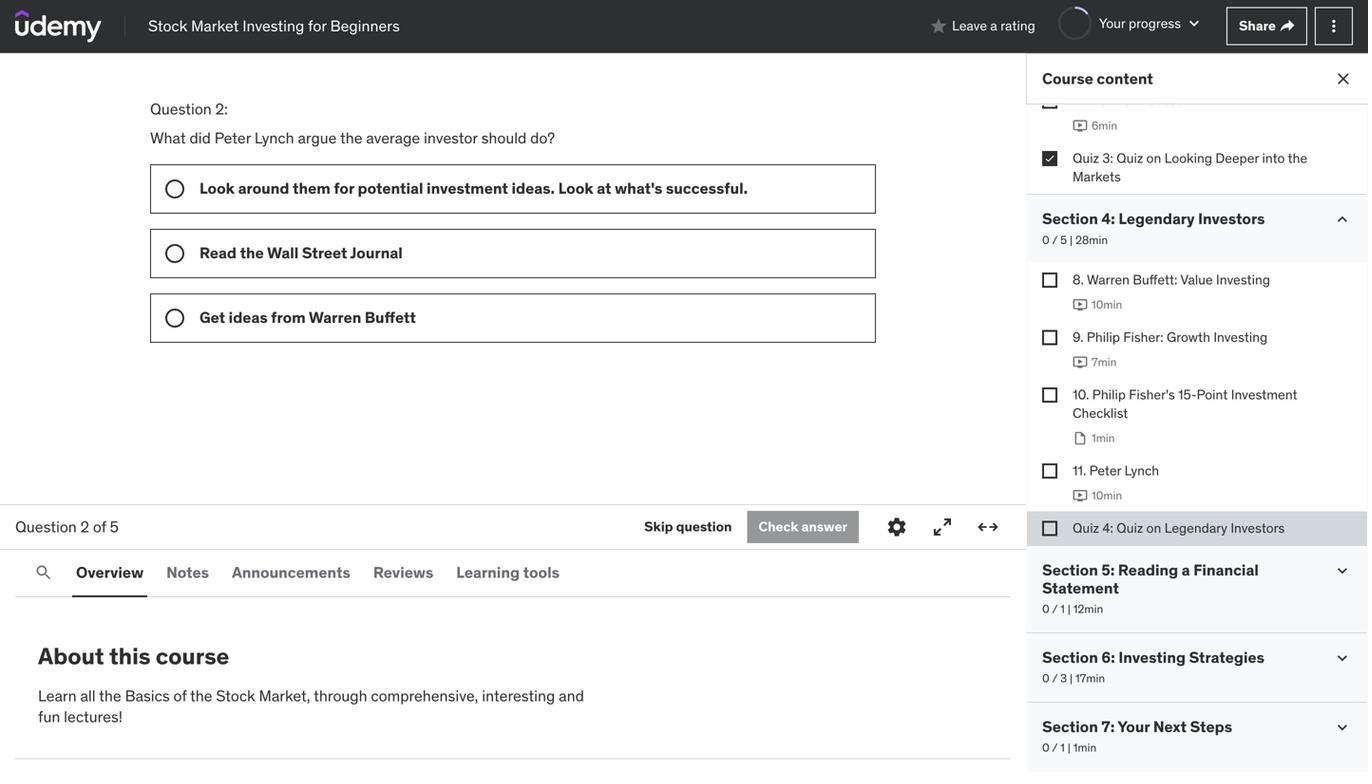 Task type: describe. For each thing, give the bounding box(es) containing it.
learning
[[457, 563, 520, 583]]

your inside section 7: your next steps 0 / 1 | 1min
[[1118, 718, 1150, 737]]

learn all the basics of the stock market, through comprehensive, interesting and fun lectures!
[[38, 687, 584, 727]]

fisher:
[[1124, 329, 1164, 346]]

xsmall image for 9. philip fisher: growth investing
[[1043, 330, 1058, 346]]

potential
[[358, 179, 423, 198]]

ideas
[[229, 308, 268, 327]]

5 inside section 4: legendary investors 0 / 5 | 28min
[[1061, 233, 1068, 247]]

on for legendary
[[1147, 520, 1162, 537]]

checklist
[[1073, 405, 1129, 422]]

9.
[[1073, 329, 1084, 346]]

successful.
[[666, 179, 748, 198]]

wall
[[267, 243, 299, 263]]

3:
[[1103, 150, 1114, 167]]

| inside section 6: investing strategies 0 / 3 | 17min
[[1070, 672, 1073, 687]]

section 5: reading a financial statement button
[[1043, 561, 1318, 598]]

/ inside section 5: reading a financial statement 0 / 1 | 12min
[[1053, 602, 1058, 617]]

steps
[[1191, 718, 1233, 737]]

notes button
[[163, 550, 213, 596]]

investing right the value
[[1217, 271, 1271, 289]]

sidebar element
[[1027, 0, 1369, 773]]

and
[[559, 687, 584, 706]]

11. peter lynch
[[1073, 462, 1160, 479]]

course
[[1043, 69, 1094, 88]]

7:
[[1102, 718, 1115, 737]]

3
[[1061, 672, 1068, 687]]

basics
[[125, 687, 170, 706]]

at
[[597, 179, 612, 198]]

10min for peter
[[1092, 489, 1123, 503]]

reading
[[1119, 561, 1179, 580]]

through
[[314, 687, 367, 706]]

the down course
[[190, 687, 212, 706]]

reviews button
[[370, 550, 438, 596]]

stock market investing for beginners link
[[148, 15, 400, 37]]

play philip fisher: growth investing image
[[1073, 355, 1088, 370]]

buffett
[[365, 308, 416, 327]]

the right all
[[99, 687, 121, 706]]

should
[[482, 128, 527, 148]]

interesting
[[482, 687, 555, 706]]

answer
[[802, 519, 848, 536]]

on for looking
[[1147, 150, 1162, 167]]

7.
[[1073, 92, 1082, 109]]

section 6: investing strategies button
[[1043, 648, 1265, 668]]

search image
[[34, 564, 53, 583]]

xsmall image for 8. warren buffett: value investing
[[1043, 273, 1058, 288]]

philip for 9.
[[1087, 329, 1121, 346]]

12min
[[1074, 602, 1104, 617]]

0 vertical spatial 1min
[[1092, 431, 1115, 446]]

1 xsmall image from the top
[[1043, 151, 1058, 166]]

small image for section 7: your next steps
[[1334, 719, 1353, 738]]

leave a rating button
[[930, 3, 1036, 49]]

philip for 10.
[[1093, 386, 1126, 403]]

what did peter lynch argue the average investor should do? group
[[150, 164, 876, 343]]

play the ipo process image
[[1073, 118, 1088, 134]]

progress
[[1129, 14, 1182, 32]]

4: for section
[[1102, 209, 1116, 229]]

1 vertical spatial legendary
[[1165, 520, 1228, 537]]

8. warren buffett: value investing
[[1073, 271, 1271, 289]]

start philip fisher's 15-point investment checklist image
[[1073, 431, 1088, 446]]

quiz 3: quiz on looking deeper into the markets
[[1073, 150, 1308, 185]]

0 inside section 4: legendary investors 0 / 5 | 28min
[[1043, 233, 1050, 247]]

fisher's
[[1130, 386, 1176, 403]]

section for section 4: legendary investors
[[1043, 209, 1099, 229]]

notes
[[166, 563, 209, 583]]

1 vertical spatial investors
[[1231, 520, 1285, 537]]

peter inside question 2: what did peter lynch argue the average investor should do?
[[215, 128, 251, 148]]

0 inside section 5: reading a financial statement 0 / 1 | 12min
[[1043, 602, 1050, 617]]

financial
[[1194, 561, 1259, 580]]

statement
[[1043, 579, 1120, 598]]

question for question 2: what did peter lynch argue the average investor should do?
[[150, 99, 212, 119]]

/ inside section 4: legendary investors 0 / 5 | 28min
[[1053, 233, 1058, 247]]

investing right market
[[243, 16, 304, 35]]

strategies
[[1190, 648, 1265, 668]]

1min inside section 7: your next steps 0 / 1 | 1min
[[1074, 741, 1097, 756]]

0 horizontal spatial 5
[[110, 517, 119, 537]]

did
[[190, 128, 211, 148]]

looking
[[1165, 150, 1213, 167]]

overview button
[[72, 550, 147, 596]]

small image for section 4: legendary investors
[[1334, 210, 1353, 229]]

small image inside your progress dropdown button
[[1185, 14, 1204, 33]]

check answer button
[[748, 511, 859, 544]]

argue
[[298, 128, 337, 148]]

10min for warren
[[1092, 298, 1123, 312]]

your inside your progress dropdown button
[[1100, 14, 1126, 32]]

lynch inside the sidebar element
[[1125, 462, 1160, 479]]

leave a rating
[[953, 17, 1036, 34]]

look around them for potential investment ideas. look at what's successful.
[[200, 179, 752, 198]]

tools
[[523, 563, 560, 583]]

overview
[[76, 563, 144, 583]]

warren inside the sidebar element
[[1087, 271, 1130, 289]]

for for beginners
[[308, 16, 327, 35]]

6:
[[1102, 648, 1116, 668]]

section 6: investing strategies 0 / 3 | 17min
[[1043, 648, 1265, 687]]

beginners
[[330, 16, 400, 35]]

about this course
[[38, 643, 229, 671]]

17min
[[1076, 672, 1106, 687]]

for for potential
[[334, 179, 354, 198]]

play warren buffett: value investing image
[[1073, 298, 1088, 313]]

quiz right 3:
[[1117, 150, 1144, 167]]

from
[[271, 308, 306, 327]]

ipo
[[1111, 92, 1133, 109]]

announcements button
[[228, 550, 354, 596]]

skip question button
[[645, 511, 732, 544]]

of inside learn all the basics of the stock market, through comprehensive, interesting and fun lectures!
[[174, 687, 187, 706]]

section 7: your next steps button
[[1043, 718, 1233, 737]]

markets
[[1073, 168, 1121, 185]]

0 horizontal spatial stock
[[148, 16, 188, 35]]

/ inside section 6: investing strategies 0 / 3 | 17min
[[1053, 672, 1058, 687]]

quiz down play peter lynch icon
[[1073, 520, 1100, 537]]

this
[[109, 643, 151, 671]]

learning tools
[[457, 563, 560, 583]]

section 5: reading a financial statement 0 / 1 | 12min
[[1043, 561, 1259, 617]]

content
[[1097, 69, 1154, 88]]

do?
[[531, 128, 555, 148]]

/ inside section 7: your next steps 0 / 1 | 1min
[[1053, 741, 1058, 756]]



Task type: vqa. For each thing, say whether or not it's contained in the screenshot.
left Lynch
yes



Task type: locate. For each thing, give the bounding box(es) containing it.
rating
[[1001, 17, 1036, 34]]

question left 2
[[15, 517, 77, 537]]

skip
[[645, 519, 673, 536]]

0 vertical spatial 1
[[1061, 602, 1065, 617]]

3 section from the top
[[1043, 648, 1099, 668]]

the inside what did peter lynch argue the average investor should do? group
[[240, 243, 264, 263]]

all
[[80, 687, 96, 706]]

journal
[[350, 243, 403, 263]]

market,
[[259, 687, 310, 706]]

question
[[150, 99, 212, 119], [15, 517, 77, 537]]

3 0 from the top
[[1043, 672, 1050, 687]]

7. the ipo process
[[1073, 92, 1184, 109]]

4: up the 28min
[[1102, 209, 1116, 229]]

a right "reading" on the bottom right
[[1182, 561, 1191, 580]]

leave
[[953, 17, 988, 34]]

1 horizontal spatial question
[[150, 99, 212, 119]]

0 vertical spatial 4:
[[1102, 209, 1116, 229]]

street
[[302, 243, 347, 263]]

section up the 28min
[[1043, 209, 1099, 229]]

3 / from the top
[[1053, 672, 1058, 687]]

0 vertical spatial xsmall image
[[1280, 19, 1296, 34]]

0 left 3 at the bottom of page
[[1043, 672, 1050, 687]]

lynch
[[255, 128, 294, 148], [1125, 462, 1160, 479]]

philip up 7min
[[1087, 329, 1121, 346]]

0 vertical spatial of
[[93, 517, 106, 537]]

investors inside section 4: legendary investors 0 / 5 | 28min
[[1199, 209, 1266, 229]]

question up what
[[150, 99, 212, 119]]

0 vertical spatial lynch
[[255, 128, 294, 148]]

investment
[[427, 179, 508, 198]]

lynch left argue at the top left of the page
[[255, 128, 294, 148]]

market
[[191, 16, 239, 35]]

xsmall image left 3:
[[1043, 151, 1058, 166]]

0 vertical spatial peter
[[215, 128, 251, 148]]

1min right start philip fisher's 15-point investment checklist icon
[[1092, 431, 1115, 446]]

investors
[[1199, 209, 1266, 229], [1231, 520, 1285, 537]]

the inside question 2: what did peter lynch argue the average investor should do?
[[340, 128, 363, 148]]

10min down 11. peter lynch
[[1092, 489, 1123, 503]]

| inside section 5: reading a financial statement 0 / 1 | 12min
[[1068, 602, 1071, 617]]

your left progress
[[1100, 14, 1126, 32]]

growth
[[1167, 329, 1211, 346]]

0 horizontal spatial peter
[[215, 128, 251, 148]]

question inside question 2: what did peter lynch argue the average investor should do?
[[150, 99, 212, 119]]

1 vertical spatial 1min
[[1074, 741, 1097, 756]]

a inside section 5: reading a financial statement 0 / 1 | 12min
[[1182, 561, 1191, 580]]

philip up checklist
[[1093, 386, 1126, 403]]

2 1 from the top
[[1061, 741, 1065, 756]]

warren
[[1087, 271, 1130, 289], [309, 308, 362, 327]]

stock left market
[[148, 16, 188, 35]]

0 vertical spatial investors
[[1199, 209, 1266, 229]]

xsmall image right share
[[1280, 19, 1296, 34]]

them
[[293, 179, 331, 198]]

0 horizontal spatial look
[[200, 179, 235, 198]]

0 horizontal spatial warren
[[309, 308, 362, 327]]

quiz 4: quiz on legendary investors
[[1073, 520, 1285, 537]]

settings image
[[886, 516, 909, 539]]

0 vertical spatial on
[[1147, 150, 1162, 167]]

1 / from the top
[[1053, 233, 1058, 247]]

1 left 12min
[[1061, 602, 1065, 617]]

1 horizontal spatial of
[[174, 687, 187, 706]]

1 vertical spatial on
[[1147, 520, 1162, 537]]

2 section from the top
[[1043, 561, 1099, 580]]

1
[[1061, 602, 1065, 617], [1061, 741, 1065, 756]]

share
[[1240, 17, 1277, 34]]

2 xsmall image from the top
[[1043, 330, 1058, 346]]

xsmall image for 7. the ipo process
[[1043, 94, 1058, 109]]

into
[[1263, 150, 1286, 167]]

2 on from the top
[[1147, 520, 1162, 537]]

1 vertical spatial of
[[174, 687, 187, 706]]

section inside section 4: legendary investors 0 / 5 | 28min
[[1043, 209, 1099, 229]]

0 vertical spatial 5
[[1061, 233, 1068, 247]]

4 xsmall image from the top
[[1043, 464, 1058, 479]]

investment
[[1232, 386, 1298, 403]]

0 vertical spatial small image
[[930, 17, 949, 36]]

quiz up "reading" on the bottom right
[[1117, 520, 1144, 537]]

1 horizontal spatial small image
[[1334, 649, 1353, 668]]

course
[[156, 643, 229, 671]]

1 vertical spatial lynch
[[1125, 462, 1160, 479]]

1 horizontal spatial 5
[[1061, 233, 1068, 247]]

0 inside section 7: your next steps 0 / 1 | 1min
[[1043, 741, 1050, 756]]

on up "reading" on the bottom right
[[1147, 520, 1162, 537]]

small image
[[1185, 14, 1204, 33], [1334, 210, 1353, 229], [1334, 562, 1353, 581], [1334, 719, 1353, 738]]

legendary inside section 4: legendary investors 0 / 5 | 28min
[[1119, 209, 1195, 229]]

what's
[[615, 179, 663, 198]]

of right 'basics'
[[174, 687, 187, 706]]

4: inside section 4: legendary investors 0 / 5 | 28min
[[1102, 209, 1116, 229]]

small image for section 5: reading a financial statement
[[1334, 562, 1353, 581]]

quiz up markets
[[1073, 150, 1100, 167]]

1 vertical spatial 1
[[1061, 741, 1065, 756]]

read the wall street journal
[[200, 243, 403, 263]]

0 vertical spatial stock
[[148, 16, 188, 35]]

1 horizontal spatial peter
[[1090, 462, 1122, 479]]

/ down section 7: your next steps dropdown button at the right bottom of the page
[[1053, 741, 1058, 756]]

3 xsmall image from the top
[[1043, 388, 1058, 403]]

point
[[1197, 386, 1228, 403]]

for inside what did peter lynch argue the average investor should do? group
[[334, 179, 354, 198]]

quiz
[[1073, 150, 1100, 167], [1117, 150, 1144, 167], [1073, 520, 1100, 537], [1117, 520, 1144, 537]]

stock market investing for beginners
[[148, 16, 400, 35]]

process
[[1136, 92, 1184, 109]]

xsmall image left 9.
[[1043, 330, 1058, 346]]

course content
[[1043, 69, 1154, 88]]

investors up financial at the bottom
[[1231, 520, 1285, 537]]

comprehensive,
[[371, 687, 479, 706]]

4:
[[1102, 209, 1116, 229], [1103, 520, 1114, 537]]

/ down statement
[[1053, 602, 1058, 617]]

xsmall image
[[1280, 19, 1296, 34], [1043, 94, 1058, 109], [1043, 273, 1058, 288]]

0 horizontal spatial lynch
[[255, 128, 294, 148]]

section inside section 6: investing strategies 0 / 3 | 17min
[[1043, 648, 1099, 668]]

2
[[80, 517, 89, 537]]

your right 7:
[[1118, 718, 1150, 737]]

warren right 8.
[[1087, 271, 1130, 289]]

stock left market,
[[216, 687, 255, 706]]

1min down section 7: your next steps dropdown button at the right bottom of the page
[[1074, 741, 1097, 756]]

what
[[150, 128, 186, 148]]

1 look from the left
[[200, 179, 235, 198]]

10min right the play warren buffett: value investing icon
[[1092, 298, 1123, 312]]

0 vertical spatial 10min
[[1092, 298, 1123, 312]]

1 0 from the top
[[1043, 233, 1050, 247]]

section left 7:
[[1043, 718, 1099, 737]]

6min
[[1092, 118, 1118, 133]]

10. philip fisher's 15-point investment checklist
[[1073, 386, 1298, 422]]

0 horizontal spatial of
[[93, 517, 106, 537]]

4 / from the top
[[1053, 741, 1058, 756]]

4 0 from the top
[[1043, 741, 1050, 756]]

xsmall image for 10. philip fisher's 15-point investment checklist
[[1043, 388, 1058, 403]]

| right 3 at the bottom of page
[[1070, 672, 1073, 687]]

close course content sidebar image
[[1335, 69, 1354, 88]]

xsmall image inside share button
[[1280, 19, 1296, 34]]

philip inside 10. philip fisher's 15-point investment checklist
[[1093, 386, 1126, 403]]

1 10min from the top
[[1092, 298, 1123, 312]]

your progress
[[1100, 14, 1182, 32]]

stock
[[148, 16, 188, 35], [216, 687, 255, 706]]

5 xsmall image from the top
[[1043, 521, 1058, 536]]

/ left 3 at the bottom of page
[[1053, 672, 1058, 687]]

1 vertical spatial 4:
[[1103, 520, 1114, 537]]

about
[[38, 643, 104, 671]]

1 vertical spatial a
[[1182, 561, 1191, 580]]

1 horizontal spatial warren
[[1087, 271, 1130, 289]]

7min
[[1092, 355, 1117, 370]]

4: up "5:"
[[1103, 520, 1114, 537]]

1 vertical spatial stock
[[216, 687, 255, 706]]

share button
[[1227, 7, 1308, 45]]

11.
[[1073, 462, 1087, 479]]

xsmall image left 10.
[[1043, 388, 1058, 403]]

0 vertical spatial for
[[308, 16, 327, 35]]

xsmall image right the expanded view icon
[[1043, 521, 1058, 536]]

buffett:
[[1133, 271, 1178, 289]]

15-
[[1179, 386, 1197, 403]]

2 look from the left
[[559, 179, 594, 198]]

section 4: legendary investors 0 / 5 | 28min
[[1043, 209, 1266, 247]]

section left "5:"
[[1043, 561, 1099, 580]]

learning tools button
[[453, 550, 564, 596]]

read
[[200, 243, 237, 263]]

| left the 28min
[[1070, 233, 1073, 247]]

investor
[[424, 128, 478, 148]]

2 0 from the top
[[1043, 602, 1050, 617]]

a inside button
[[991, 17, 998, 34]]

stock inside learn all the basics of the stock market, through comprehensive, interesting and fun lectures!
[[216, 687, 255, 706]]

section inside section 5: reading a financial statement 0 / 1 | 12min
[[1043, 561, 1099, 580]]

1 vertical spatial warren
[[309, 308, 362, 327]]

xsmall image left 8.
[[1043, 273, 1058, 288]]

on left looking
[[1147, 150, 1162, 167]]

0 down section 7: your next steps dropdown button at the right bottom of the page
[[1043, 741, 1050, 756]]

1 1 from the top
[[1061, 602, 1065, 617]]

1 vertical spatial philip
[[1093, 386, 1126, 403]]

10.
[[1073, 386, 1090, 403]]

1 horizontal spatial look
[[559, 179, 594, 198]]

play peter lynch image
[[1073, 488, 1088, 504]]

question for question 2 of 5
[[15, 517, 77, 537]]

section inside section 7: your next steps 0 / 1 | 1min
[[1043, 718, 1099, 737]]

on inside quiz 3: quiz on looking deeper into the markets
[[1147, 150, 1162, 167]]

1 section from the top
[[1043, 209, 1099, 229]]

the inside quiz 3: quiz on looking deeper into the markets
[[1288, 150, 1308, 167]]

lynch inside question 2: what did peter lynch argue the average investor should do?
[[255, 128, 294, 148]]

the right into
[[1288, 150, 1308, 167]]

1 horizontal spatial a
[[1182, 561, 1191, 580]]

section for section 6: investing strategies
[[1043, 648, 1099, 668]]

udemy image
[[15, 10, 102, 42]]

investing inside section 6: investing strategies 0 / 3 | 17min
[[1119, 648, 1186, 668]]

next
[[1154, 718, 1187, 737]]

0 left the 28min
[[1043, 233, 1050, 247]]

around
[[238, 179, 289, 198]]

for right them
[[334, 179, 354, 198]]

skip question
[[645, 519, 732, 536]]

0
[[1043, 233, 1050, 247], [1043, 602, 1050, 617], [1043, 672, 1050, 687], [1043, 741, 1050, 756]]

section up 3 at the bottom of page
[[1043, 648, 1099, 668]]

1 vertical spatial 5
[[110, 517, 119, 537]]

4: for quiz
[[1103, 520, 1114, 537]]

the right argue at the top left of the page
[[340, 128, 363, 148]]

the left wall
[[240, 243, 264, 263]]

question
[[676, 519, 732, 536]]

the
[[340, 128, 363, 148], [1288, 150, 1308, 167], [240, 243, 264, 263], [99, 687, 121, 706], [190, 687, 212, 706]]

| inside section 7: your next steps 0 / 1 | 1min
[[1068, 741, 1071, 756]]

0 vertical spatial legendary
[[1119, 209, 1195, 229]]

of right 2
[[93, 517, 106, 537]]

legendary up financial at the bottom
[[1165, 520, 1228, 537]]

1 vertical spatial peter
[[1090, 462, 1122, 479]]

small image inside leave a rating button
[[930, 17, 949, 36]]

9. philip fisher: growth investing
[[1073, 329, 1268, 346]]

lynch right 11.
[[1125, 462, 1160, 479]]

1 down 3 at the bottom of page
[[1061, 741, 1065, 756]]

average
[[366, 128, 420, 148]]

reviews
[[373, 563, 434, 583]]

section 4: legendary investors button
[[1043, 209, 1266, 229]]

0 horizontal spatial small image
[[930, 17, 949, 36]]

small image
[[930, 17, 949, 36], [1334, 649, 1353, 668]]

28min
[[1076, 233, 1108, 247]]

legendary
[[1119, 209, 1195, 229], [1165, 520, 1228, 537]]

legendary up buffett:
[[1119, 209, 1195, 229]]

0 vertical spatial a
[[991, 17, 998, 34]]

warren inside what did peter lynch argue the average investor should do? group
[[309, 308, 362, 327]]

1 horizontal spatial lynch
[[1125, 462, 1160, 479]]

question 2 of 5
[[15, 517, 119, 537]]

investors down deeper
[[1199, 209, 1266, 229]]

0 vertical spatial question
[[150, 99, 212, 119]]

section 7: your next steps 0 / 1 | 1min
[[1043, 718, 1233, 756]]

for left the beginners
[[308, 16, 327, 35]]

0 inside section 6: investing strategies 0 / 3 | 17min
[[1043, 672, 1050, 687]]

xsmall image left 11.
[[1043, 464, 1058, 479]]

2 vertical spatial xsmall image
[[1043, 273, 1058, 288]]

0 down statement
[[1043, 602, 1050, 617]]

xsmall image left the 7.
[[1043, 94, 1058, 109]]

0 vertical spatial warren
[[1087, 271, 1130, 289]]

xsmall image
[[1043, 151, 1058, 166], [1043, 330, 1058, 346], [1043, 388, 1058, 403], [1043, 464, 1058, 479], [1043, 521, 1058, 536]]

question 2: what did peter lynch argue the average investor should do?
[[150, 99, 559, 148]]

peter inside the sidebar element
[[1090, 462, 1122, 479]]

for
[[308, 16, 327, 35], [334, 179, 354, 198]]

investing right growth
[[1214, 329, 1268, 346]]

1 vertical spatial question
[[15, 517, 77, 537]]

expanded view image
[[977, 516, 1000, 539]]

|
[[1070, 233, 1073, 247], [1068, 602, 1071, 617], [1070, 672, 1073, 687], [1068, 741, 1071, 756]]

actions image
[[1325, 17, 1344, 36]]

look left at
[[559, 179, 594, 198]]

5 left the 28min
[[1061, 233, 1068, 247]]

section for section 7: your next steps
[[1043, 718, 1099, 737]]

section for section 5: reading a financial statement
[[1043, 561, 1099, 580]]

1 vertical spatial 10min
[[1092, 489, 1123, 503]]

0 horizontal spatial for
[[308, 16, 327, 35]]

peter down the 2:
[[215, 128, 251, 148]]

peter right 11.
[[1090, 462, 1122, 479]]

5 right 2
[[110, 517, 119, 537]]

a left rating in the top right of the page
[[991, 17, 998, 34]]

2 / from the top
[[1053, 602, 1058, 617]]

2 10min from the top
[[1092, 489, 1123, 503]]

1 vertical spatial xsmall image
[[1043, 94, 1058, 109]]

1 horizontal spatial for
[[334, 179, 354, 198]]

of
[[93, 517, 106, 537], [174, 687, 187, 706]]

| inside section 4: legendary investors 0 / 5 | 28min
[[1070, 233, 1073, 247]]

1 vertical spatial for
[[334, 179, 354, 198]]

learn
[[38, 687, 77, 706]]

/ left the 28min
[[1053, 233, 1058, 247]]

1 inside section 7: your next steps 0 / 1 | 1min
[[1061, 741, 1065, 756]]

| left 12min
[[1068, 602, 1071, 617]]

4 section from the top
[[1043, 718, 1099, 737]]

0 horizontal spatial question
[[15, 517, 77, 537]]

| down section 7: your next steps dropdown button at the right bottom of the page
[[1068, 741, 1071, 756]]

0 vertical spatial philip
[[1087, 329, 1121, 346]]

fun
[[38, 708, 60, 727]]

0 horizontal spatial a
[[991, 17, 998, 34]]

deeper
[[1216, 150, 1260, 167]]

ideas.
[[512, 179, 555, 198]]

1 inside section 5: reading a financial statement 0 / 1 | 12min
[[1061, 602, 1065, 617]]

0 vertical spatial your
[[1100, 14, 1126, 32]]

1 vertical spatial your
[[1118, 718, 1150, 737]]

announcements
[[232, 563, 351, 583]]

look left "around" on the left
[[200, 179, 235, 198]]

1 horizontal spatial stock
[[216, 687, 255, 706]]

warren right from
[[309, 308, 362, 327]]

1 vertical spatial small image
[[1334, 649, 1353, 668]]

investing right 6:
[[1119, 648, 1186, 668]]

xsmall image for 11. peter lynch
[[1043, 464, 1058, 479]]

your
[[1100, 14, 1126, 32], [1118, 718, 1150, 737]]

1 on from the top
[[1147, 150, 1162, 167]]

the
[[1085, 92, 1107, 109]]

fullscreen image
[[932, 516, 954, 539]]



